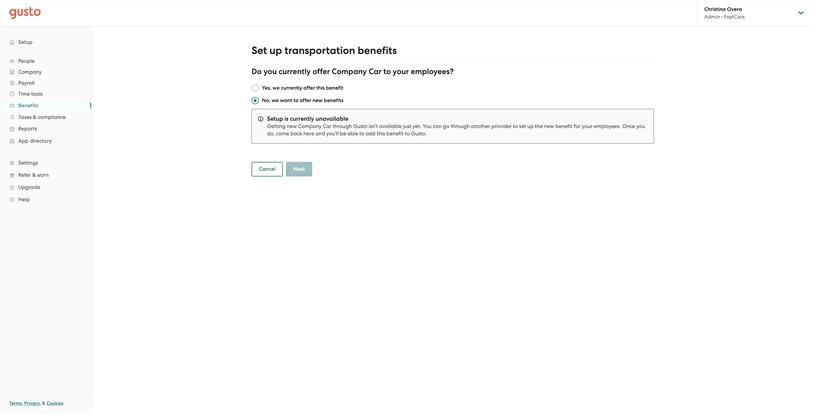 Task type: locate. For each thing, give the bounding box(es) containing it.
yet.
[[413, 123, 421, 129]]

currently up yes, we currently offer this benefit
[[279, 67, 311, 76]]

1 vertical spatial you
[[636, 123, 645, 129]]

privacy link
[[24, 401, 40, 406]]

2 vertical spatial offer
[[300, 97, 311, 104]]

new up "back"
[[287, 123, 297, 129]]

through gusto isn't available just yet. you can go through another provider to set up the new benefit for your employees. once you do, come back here and you'll be able to add this benefit to gusto.
[[267, 123, 645, 137]]

fastcars
[[724, 14, 745, 20]]

1 horizontal spatial your
[[582, 123, 593, 129]]

currently
[[279, 67, 311, 76], [281, 85, 302, 91], [290, 115, 314, 122]]

christina
[[704, 6, 726, 13]]

0 vertical spatial car
[[369, 67, 382, 76]]

0 horizontal spatial your
[[393, 67, 409, 76]]

0 horizontal spatial through
[[333, 123, 352, 129]]

2 horizontal spatial company
[[332, 67, 367, 76]]

offer down yes, we currently offer this benefit
[[300, 97, 311, 104]]

1 vertical spatial benefits
[[324, 97, 344, 104]]

upgrade
[[18, 184, 40, 190]]

do
[[252, 67, 262, 76]]

1 vertical spatial car
[[323, 123, 331, 129]]

list
[[0, 56, 91, 206]]

yes,
[[262, 85, 271, 91]]

setup
[[18, 39, 33, 45], [267, 115, 283, 122]]

this right add
[[377, 131, 385, 137]]

1 vertical spatial offer
[[303, 85, 315, 91]]

offer
[[313, 67, 330, 76], [303, 85, 315, 91], [300, 97, 311, 104]]

unavailable
[[316, 115, 348, 122]]

isn't
[[369, 123, 378, 129]]

offer up no, we want to offer new benefits
[[303, 85, 315, 91]]

company inside setup is currently unavailable alert
[[298, 123, 322, 129]]

directory
[[30, 138, 52, 144]]

0 horizontal spatial company
[[18, 69, 42, 75]]

up inside through gusto isn't available just yet. you can go through another provider to set up the new benefit for your employees. once you do, come back here and you'll be able to add this benefit to gusto.
[[527, 123, 534, 129]]

gusto
[[353, 123, 368, 129]]

0 vertical spatial we
[[273, 85, 280, 91]]

setup up the getting
[[267, 115, 283, 122]]

1 horizontal spatial car
[[369, 67, 382, 76]]

you right once
[[636, 123, 645, 129]]

0 vertical spatial setup
[[18, 39, 33, 45]]

1 vertical spatial &
[[32, 172, 36, 178]]

1 through from the left
[[333, 123, 352, 129]]

company
[[332, 67, 367, 76], [18, 69, 42, 75], [298, 123, 322, 129]]

1 , from the left
[[22, 401, 23, 406]]

0 vertical spatial this
[[316, 85, 325, 91]]

setup inside gusto navigation element
[[18, 39, 33, 45]]

0 vertical spatial up
[[269, 44, 282, 57]]

once
[[622, 123, 635, 129]]

through right go
[[451, 123, 470, 129]]

app
[[18, 138, 29, 144]]

0 horizontal spatial new
[[287, 123, 297, 129]]

& left 'earn'
[[32, 172, 36, 178]]

you'll
[[326, 131, 339, 137]]

setup for setup
[[18, 39, 33, 45]]

& left the cookies button on the left bottom of the page
[[42, 401, 45, 406]]

currently up want
[[281, 85, 302, 91]]

settings link
[[6, 157, 85, 168]]

0 horizontal spatial setup
[[18, 39, 33, 45]]

can
[[433, 123, 442, 129]]

employees.
[[594, 123, 621, 129]]

, left privacy 'link'
[[22, 401, 23, 406]]

&
[[33, 114, 37, 120], [32, 172, 36, 178], [42, 401, 45, 406]]

0 horizontal spatial benefits
[[324, 97, 344, 104]]

setup link
[[6, 37, 85, 48]]

benefit
[[326, 85, 343, 91], [556, 123, 573, 129], [386, 131, 404, 137]]

1 horizontal spatial setup
[[267, 115, 283, 122]]

0 vertical spatial benefits
[[358, 44, 397, 57]]

terms link
[[9, 401, 22, 406]]

0 vertical spatial offer
[[313, 67, 330, 76]]

1 vertical spatial your
[[582, 123, 593, 129]]

up right set
[[527, 123, 534, 129]]

1 horizontal spatial up
[[527, 123, 534, 129]]

currently inside setup is currently unavailable alert
[[290, 115, 314, 122]]

time tools
[[18, 91, 43, 97]]

to
[[383, 67, 391, 76], [294, 97, 298, 104], [513, 123, 518, 129], [360, 131, 364, 137], [405, 131, 410, 137]]

1 horizontal spatial new
[[313, 97, 323, 104]]

1 horizontal spatial company
[[298, 123, 322, 129]]

admin
[[704, 14, 720, 20]]

go
[[443, 123, 449, 129]]

0 vertical spatial &
[[33, 114, 37, 120]]

this up no, we want to offer new benefits
[[316, 85, 325, 91]]

2 through from the left
[[451, 123, 470, 129]]

offer down transportation on the top left
[[313, 67, 330, 76]]

1 vertical spatial currently
[[281, 85, 302, 91]]

and
[[316, 131, 325, 137]]

you right do
[[264, 67, 277, 76]]

help
[[18, 196, 30, 202]]

1 vertical spatial we
[[272, 97, 279, 104]]

we right yes,
[[273, 85, 280, 91]]

list containing people
[[0, 56, 91, 206]]

0 horizontal spatial you
[[264, 67, 277, 76]]

offer for company
[[313, 67, 330, 76]]

currently up getting new company car
[[290, 115, 314, 122]]

cookies button
[[47, 400, 64, 407]]

setup inside alert
[[267, 115, 283, 122]]

cancel link
[[252, 162, 283, 177]]

this
[[316, 85, 325, 91], [377, 131, 385, 137]]

setup up people at top left
[[18, 39, 33, 45]]

benefit down do you currently offer company car to your employees?
[[326, 85, 343, 91]]

benefits link
[[6, 100, 85, 111]]

your
[[393, 67, 409, 76], [582, 123, 593, 129]]

0 vertical spatial you
[[264, 67, 277, 76]]

No, we want to offer new benefits radio
[[252, 97, 259, 104]]

1 vertical spatial benefit
[[556, 123, 573, 129]]

do you currently offer company car to your employees?
[[252, 67, 454, 76]]

0 vertical spatial your
[[393, 67, 409, 76]]

0 vertical spatial currently
[[279, 67, 311, 76]]

1 horizontal spatial you
[[636, 123, 645, 129]]

benefit down available
[[386, 131, 404, 137]]

provider
[[492, 123, 512, 129]]

for
[[574, 123, 581, 129]]

benefit left for
[[556, 123, 573, 129]]

refer & earn link
[[6, 170, 85, 181]]

new
[[313, 97, 323, 104], [287, 123, 297, 129], [544, 123, 554, 129]]

up right 'set'
[[269, 44, 282, 57]]

you
[[423, 123, 432, 129]]

0 vertical spatial benefit
[[326, 85, 343, 91]]

, left the cookies button on the left bottom of the page
[[40, 401, 41, 406]]

& inside dropdown button
[[33, 114, 37, 120]]

1 horizontal spatial this
[[377, 131, 385, 137]]

we
[[273, 85, 280, 91], [272, 97, 279, 104]]

new right the
[[544, 123, 554, 129]]

setup for setup is currently unavailable
[[267, 115, 283, 122]]

up
[[269, 44, 282, 57], [527, 123, 534, 129]]

1 vertical spatial setup
[[267, 115, 283, 122]]

time
[[18, 91, 30, 97]]

through
[[333, 123, 352, 129], [451, 123, 470, 129]]

2 horizontal spatial new
[[544, 123, 554, 129]]

2 horizontal spatial benefit
[[556, 123, 573, 129]]

Yes, we currently offer this benefit radio
[[252, 84, 259, 92]]

0 horizontal spatial car
[[323, 123, 331, 129]]

through up be
[[333, 123, 352, 129]]

you
[[264, 67, 277, 76], [636, 123, 645, 129]]

1 vertical spatial up
[[527, 123, 534, 129]]

be
[[340, 131, 346, 137]]

benefits
[[358, 44, 397, 57], [324, 97, 344, 104]]

we right no,
[[272, 97, 279, 104]]

getting
[[267, 123, 286, 129]]

just
[[403, 123, 411, 129]]

0 horizontal spatial ,
[[22, 401, 23, 406]]

getting new company car
[[267, 123, 331, 129]]

& right taxes on the top
[[33, 114, 37, 120]]

here
[[304, 131, 314, 137]]

1 horizontal spatial ,
[[40, 401, 41, 406]]

you inside through gusto isn't available just yet. you can go through another provider to set up the new benefit for your employees. once you do, come back here and you'll be able to add this benefit to gusto.
[[636, 123, 645, 129]]

,
[[22, 401, 23, 406], [40, 401, 41, 406]]

currently for is
[[290, 115, 314, 122]]

2 vertical spatial benefit
[[386, 131, 404, 137]]

1 horizontal spatial through
[[451, 123, 470, 129]]

car
[[369, 67, 382, 76], [323, 123, 331, 129]]

currently for we
[[281, 85, 302, 91]]

we for yes,
[[273, 85, 280, 91]]

0 horizontal spatial benefit
[[326, 85, 343, 91]]

2 vertical spatial currently
[[290, 115, 314, 122]]

1 vertical spatial this
[[377, 131, 385, 137]]

new inside through gusto isn't available just yet. you can go through another provider to set up the new benefit for your employees. once you do, come back here and you'll be able to add this benefit to gusto.
[[544, 123, 554, 129]]

new down yes, we currently offer this benefit
[[313, 97, 323, 104]]



Task type: describe. For each thing, give the bounding box(es) containing it.
want
[[280, 97, 292, 104]]

refer
[[18, 172, 31, 178]]

home image
[[9, 7, 41, 19]]

1 horizontal spatial benefits
[[358, 44, 397, 57]]

gusto navigation element
[[0, 26, 91, 215]]

cookies
[[47, 401, 64, 406]]

people
[[18, 58, 35, 64]]

app directory
[[18, 138, 52, 144]]

1 horizontal spatial benefit
[[386, 131, 404, 137]]

no,
[[262, 97, 270, 104]]

0 horizontal spatial up
[[269, 44, 282, 57]]

available
[[379, 123, 402, 129]]

cancel
[[259, 166, 276, 172]]

able
[[347, 131, 358, 137]]

back
[[291, 131, 302, 137]]

time tools button
[[6, 88, 85, 99]]

do,
[[267, 131, 275, 137]]

payroll
[[18, 80, 35, 86]]

benefits
[[18, 102, 38, 109]]

no, we want to offer new benefits
[[262, 97, 344, 104]]

this inside through gusto isn't available just yet. you can go through another provider to set up the new benefit for your employees. once you do, come back here and you'll be able to add this benefit to gusto.
[[377, 131, 385, 137]]

employees?
[[411, 67, 454, 76]]

car inside setup is currently unavailable alert
[[323, 123, 331, 129]]

payroll button
[[6, 77, 85, 88]]

gusto.
[[411, 131, 427, 137]]

compliance
[[38, 114, 66, 120]]

people button
[[6, 56, 85, 66]]

overa
[[727, 6, 742, 13]]

we for no,
[[272, 97, 279, 104]]

tools
[[31, 91, 43, 97]]

is
[[285, 115, 289, 122]]

0 horizontal spatial this
[[316, 85, 325, 91]]

transportation
[[285, 44, 355, 57]]

another
[[471, 123, 490, 129]]

come
[[276, 131, 289, 137]]

yes, we currently offer this benefit
[[262, 85, 343, 91]]

upgrade link
[[6, 182, 85, 193]]

the
[[535, 123, 543, 129]]

add
[[366, 131, 376, 137]]

taxes & compliance button
[[6, 112, 85, 123]]

reports link
[[6, 123, 85, 134]]

refer & earn
[[18, 172, 49, 178]]

terms , privacy , & cookies
[[9, 401, 64, 406]]

2 , from the left
[[40, 401, 41, 406]]

your inside through gusto isn't available just yet. you can go through another provider to set up the new benefit for your employees. once you do, come back here and you'll be able to add this benefit to gusto.
[[582, 123, 593, 129]]

offer for this
[[303, 85, 315, 91]]

privacy
[[24, 401, 40, 406]]

taxes & compliance
[[18, 114, 66, 120]]

company inside dropdown button
[[18, 69, 42, 75]]

christina overa admin • fastcars
[[704, 6, 745, 20]]

currently for you
[[279, 67, 311, 76]]

help link
[[6, 194, 85, 205]]

reports
[[18, 126, 37, 132]]

set
[[519, 123, 526, 129]]

setup is currently unavailable
[[267, 115, 348, 122]]

settings
[[18, 160, 38, 166]]

set
[[252, 44, 267, 57]]

earn
[[37, 172, 49, 178]]

•
[[721, 14, 723, 20]]

terms
[[9, 401, 22, 406]]

& for earn
[[32, 172, 36, 178]]

set up transportation benefits
[[252, 44, 397, 57]]

company button
[[6, 66, 85, 77]]

app directory link
[[6, 135, 85, 146]]

taxes
[[18, 114, 32, 120]]

setup is currently unavailable alert
[[252, 109, 654, 144]]

& for compliance
[[33, 114, 37, 120]]

2 vertical spatial &
[[42, 401, 45, 406]]



Task type: vqa. For each thing, say whether or not it's contained in the screenshot.
a to the left
no



